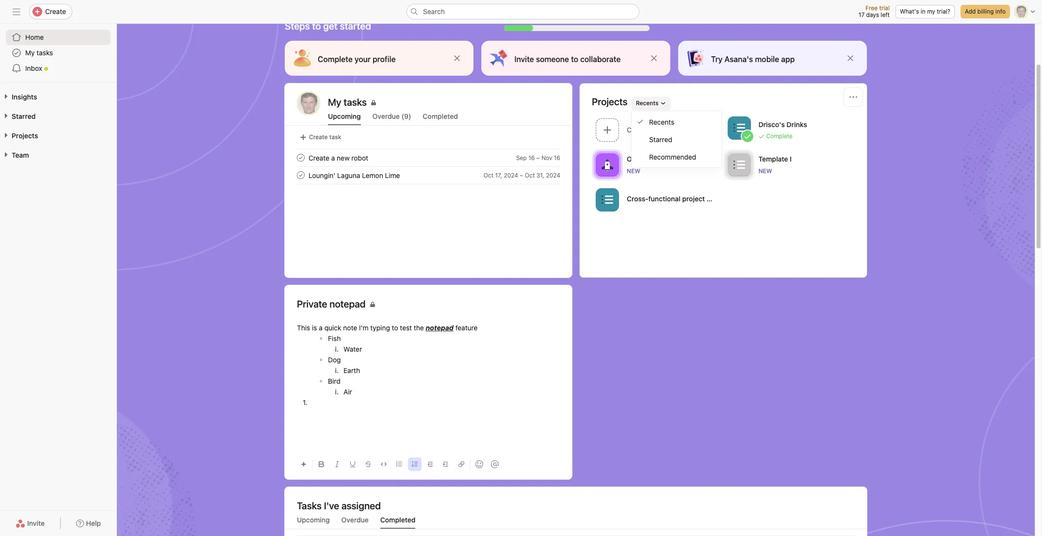 Task type: locate. For each thing, give the bounding box(es) containing it.
code image
[[381, 462, 387, 468]]

actions image
[[850, 93, 858, 101]]

– down the sep
[[520, 172, 524, 179]]

0 vertical spatial complete
[[318, 55, 353, 64]]

completed button down the my tasks 'link'
[[423, 112, 458, 125]]

this is a quick note i'm typing to test the notepad feature
[[297, 324, 478, 332]]

completed right overdue "button" at the left
[[381, 516, 416, 524]]

dismiss image up recents dropdown button on the top right of the page
[[650, 54, 658, 62]]

1 horizontal spatial 2024
[[546, 172, 561, 179]]

steps to get started
[[285, 20, 371, 32]]

1 vertical spatial upcoming
[[297, 516, 330, 524]]

1 vertical spatial upcoming button
[[297, 516, 330, 529]]

0 horizontal spatial dismiss image
[[454, 54, 461, 62]]

completed image
[[295, 152, 307, 164]]

0 horizontal spatial starred
[[12, 112, 36, 120]]

create for create
[[45, 7, 66, 16]]

my
[[928, 8, 936, 15]]

add billing info button
[[961, 5, 1011, 18]]

strikethrough image
[[366, 462, 371, 468]]

oct left the 17, on the top of the page
[[484, 172, 494, 179]]

dismiss image up the my tasks 'link'
[[454, 54, 461, 62]]

completed down the my tasks 'link'
[[423, 112, 458, 120]]

team
[[12, 151, 29, 159]]

recommended
[[650, 153, 697, 161]]

in
[[921, 8, 926, 15]]

document containing this is a quick note i'm typing to test the
[[297, 323, 560, 450]]

0 horizontal spatial complete
[[318, 55, 353, 64]]

to left test
[[392, 324, 398, 332]]

my tasks link
[[6, 45, 111, 61]]

upcoming button for overdue
[[297, 516, 330, 529]]

tasks
[[297, 501, 322, 512]]

water
[[344, 345, 362, 353]]

notepad inside document
[[426, 324, 454, 332]]

functional
[[649, 194, 681, 203]]

projects left recents dropdown button on the top right of the page
[[592, 96, 628, 107]]

starred down insights
[[12, 112, 36, 120]]

cross-functional project plan
[[627, 194, 721, 203]]

0 horizontal spatial completed
[[381, 516, 416, 524]]

1 16 from the left
[[529, 154, 535, 161]]

loungin' laguna lemon lime
[[309, 171, 400, 179]]

starred down create project
[[650, 135, 673, 143]]

lime
[[385, 171, 400, 179]]

free trial 17 days left
[[859, 4, 890, 18]]

1 horizontal spatial completed
[[423, 112, 458, 120]]

i've assigned
[[324, 501, 381, 512]]

info
[[996, 8, 1006, 15]]

1 horizontal spatial to
[[392, 324, 398, 332]]

2 2024 from the left
[[546, 172, 561, 179]]

1 vertical spatial notepad
[[426, 324, 454, 332]]

create left 'task'
[[309, 134, 328, 141]]

list image left "template"
[[734, 159, 745, 171]]

recents button
[[632, 96, 671, 110]]

0 horizontal spatial oct
[[484, 172, 494, 179]]

notepad
[[330, 299, 366, 310], [426, 324, 454, 332]]

1 horizontal spatial invite
[[515, 55, 534, 64]]

1 vertical spatial to
[[392, 324, 398, 332]]

help button
[[70, 515, 107, 533]]

a
[[331, 154, 335, 162], [319, 324, 323, 332]]

starred link
[[632, 131, 722, 148]]

complete
[[318, 55, 353, 64], [767, 132, 793, 140]]

document
[[297, 323, 560, 450]]

list image inside cross-functional project plan link
[[602, 194, 614, 206]]

my tasks
[[328, 97, 367, 108]]

completed for overdue
[[381, 516, 416, 524]]

1 new from the left
[[627, 167, 641, 175]]

completed checkbox for loungin'
[[295, 169, 307, 181]]

list image
[[734, 159, 745, 171], [602, 194, 614, 206]]

upcoming
[[328, 112, 361, 120], [297, 516, 330, 524]]

left
[[881, 11, 890, 18]]

16
[[529, 154, 535, 161], [554, 154, 561, 161]]

1 horizontal spatial new
[[759, 167, 773, 175]]

0 horizontal spatial invite
[[27, 519, 45, 528]]

1 vertical spatial starred
[[650, 135, 673, 143]]

overdue inside button
[[373, 112, 400, 120]]

this
[[297, 324, 310, 332]]

completed
[[423, 112, 458, 120], [381, 516, 416, 524]]

1 horizontal spatial notepad
[[426, 324, 454, 332]]

a right the 'is'
[[319, 324, 323, 332]]

2 new from the left
[[759, 167, 773, 175]]

0 horizontal spatial completed button
[[381, 516, 416, 529]]

0 vertical spatial to
[[312, 20, 321, 32]]

new down octopus
[[627, 167, 641, 175]]

0 horizontal spatial new
[[627, 167, 641, 175]]

ja
[[305, 99, 313, 108]]

starred
[[12, 112, 36, 120], [650, 135, 673, 143]]

1 horizontal spatial a
[[331, 154, 335, 162]]

0 vertical spatial completed button
[[423, 112, 458, 125]]

starred button
[[0, 112, 36, 121]]

Completed checkbox
[[295, 152, 307, 164], [295, 169, 307, 181]]

2 completed checkbox from the top
[[295, 169, 307, 181]]

completed button
[[423, 112, 458, 125], [381, 516, 416, 529]]

overdue button
[[342, 516, 369, 529]]

get started
[[323, 20, 371, 32]]

what's
[[901, 8, 920, 15]]

completed button for overdue (9)
[[423, 112, 458, 125]]

bold image
[[319, 462, 325, 468]]

1 completed checkbox from the top
[[295, 152, 307, 164]]

dismiss image
[[847, 54, 855, 62]]

new inside the template i new
[[759, 167, 773, 175]]

dismiss image
[[454, 54, 461, 62], [650, 54, 658, 62]]

1 horizontal spatial 16
[[554, 154, 561, 161]]

recents
[[636, 99, 659, 107], [650, 118, 675, 126]]

0 horizontal spatial to
[[312, 20, 321, 32]]

1 vertical spatial completed button
[[381, 516, 416, 529]]

try asana's mobile app
[[712, 55, 795, 64]]

emoji image
[[476, 461, 484, 469]]

days
[[867, 11, 880, 18]]

recents down recents dropdown button on the top right of the page
[[650, 118, 675, 126]]

2 oct from the left
[[525, 172, 535, 179]]

2024 right 31,
[[546, 172, 561, 179]]

0 vertical spatial completed checkbox
[[295, 152, 307, 164]]

what's in my trial?
[[901, 8, 951, 15]]

create up home link
[[45, 7, 66, 16]]

upcoming down tasks
[[297, 516, 330, 524]]

1 oct from the left
[[484, 172, 494, 179]]

recents up create project
[[636, 99, 659, 107]]

2024 right the 17, on the top of the page
[[504, 172, 519, 179]]

0 vertical spatial create
[[45, 7, 66, 16]]

0 vertical spatial –
[[537, 154, 540, 161]]

17,
[[495, 172, 503, 179]]

upcoming button
[[328, 112, 361, 125], [297, 516, 330, 529]]

what's in my trial? button
[[896, 5, 955, 18]]

0 horizontal spatial 16
[[529, 154, 535, 161]]

completed image
[[295, 169, 307, 181]]

1 horizontal spatial overdue
[[373, 112, 400, 120]]

1 vertical spatial overdue
[[342, 516, 369, 524]]

0 horizontal spatial a
[[319, 324, 323, 332]]

2 vertical spatial create
[[309, 154, 330, 162]]

overdue down i've assigned
[[342, 516, 369, 524]]

0 vertical spatial overdue
[[373, 112, 400, 120]]

1 vertical spatial complete
[[767, 132, 793, 140]]

2 dismiss image from the left
[[650, 54, 658, 62]]

0 horizontal spatial projects
[[12, 132, 38, 140]]

1 horizontal spatial oct
[[525, 172, 535, 179]]

note
[[343, 324, 357, 332]]

octopus
[[627, 155, 655, 163]]

1 horizontal spatial completed button
[[423, 112, 458, 125]]

0 vertical spatial projects
[[592, 96, 628, 107]]

projects up team
[[12, 132, 38, 140]]

drisco's drinks
[[759, 120, 808, 128]]

notepad up note
[[330, 299, 366, 310]]

0 horizontal spatial list image
[[602, 194, 614, 206]]

search list box
[[407, 4, 640, 19]]

create up loungin'
[[309, 154, 330, 162]]

1 vertical spatial projects
[[12, 132, 38, 140]]

invite for invite
[[27, 519, 45, 528]]

toolbar
[[297, 453, 560, 475]]

2024
[[504, 172, 519, 179], [546, 172, 561, 179]]

drinks
[[787, 120, 808, 128]]

decrease list indent image
[[428, 462, 434, 468]]

insights button
[[0, 92, 37, 102]]

1 vertical spatial list image
[[602, 194, 614, 206]]

1 vertical spatial invite
[[27, 519, 45, 528]]

– left nov
[[537, 154, 540, 161]]

complete down steps to get started
[[318, 55, 353, 64]]

0 horizontal spatial –
[[520, 172, 524, 179]]

create for create a new robot
[[309, 154, 330, 162]]

invite
[[515, 55, 534, 64], [27, 519, 45, 528]]

specimen
[[656, 155, 688, 163]]

0 vertical spatial completed
[[423, 112, 458, 120]]

projects inside dropdown button
[[12, 132, 38, 140]]

invite inside button
[[27, 519, 45, 528]]

0 vertical spatial starred
[[12, 112, 36, 120]]

free
[[866, 4, 878, 12]]

new inside octopus specimen new
[[627, 167, 641, 175]]

0 vertical spatial invite
[[515, 55, 534, 64]]

at mention image
[[491, 461, 499, 469]]

notepad right the
[[426, 324, 454, 332]]

1 horizontal spatial list image
[[734, 159, 745, 171]]

oct left 31,
[[525, 172, 535, 179]]

list image left the cross-
[[602, 194, 614, 206]]

overdue left (9)
[[373, 112, 400, 120]]

task
[[330, 134, 342, 141]]

create inside button
[[309, 134, 328, 141]]

sep 16 – nov 16
[[517, 154, 561, 161]]

inbox link
[[6, 61, 111, 76]]

earth
[[344, 367, 360, 375]]

completed checkbox down completed image
[[295, 169, 307, 181]]

template i new
[[759, 155, 792, 175]]

dismiss image for invite someone to collaborate
[[650, 54, 658, 62]]

16 right the sep
[[529, 154, 535, 161]]

home link
[[6, 30, 111, 45]]

0 vertical spatial notepad
[[330, 299, 366, 310]]

create project link
[[592, 115, 724, 146]]

1 dismiss image from the left
[[454, 54, 461, 62]]

billing
[[978, 8, 995, 15]]

new
[[627, 167, 641, 175], [759, 167, 773, 175]]

1 vertical spatial create
[[309, 134, 328, 141]]

completed button right overdue "button" at the left
[[381, 516, 416, 529]]

1 horizontal spatial –
[[537, 154, 540, 161]]

completed checkbox up completed icon
[[295, 152, 307, 164]]

oct
[[484, 172, 494, 179], [525, 172, 535, 179]]

help
[[86, 519, 101, 528]]

new down "template"
[[759, 167, 773, 175]]

private notepad
[[297, 299, 366, 310]]

0 horizontal spatial 2024
[[504, 172, 519, 179]]

air
[[344, 388, 352, 396]]

0 vertical spatial upcoming button
[[328, 112, 361, 125]]

projects
[[592, 96, 628, 107], [12, 132, 38, 140]]

to right steps
[[312, 20, 321, 32]]

1 horizontal spatial complete
[[767, 132, 793, 140]]

upcoming button down my tasks
[[328, 112, 361, 125]]

1 horizontal spatial dismiss image
[[650, 54, 658, 62]]

a left new
[[331, 154, 335, 162]]

0 vertical spatial upcoming
[[328, 112, 361, 120]]

create inside dropdown button
[[45, 7, 66, 16]]

1 vertical spatial completed checkbox
[[295, 169, 307, 181]]

recents inside dropdown button
[[636, 99, 659, 107]]

create
[[45, 7, 66, 16], [309, 134, 328, 141], [309, 154, 330, 162]]

1 vertical spatial completed
[[381, 516, 416, 524]]

starred inside dropdown button
[[12, 112, 36, 120]]

upcoming down my tasks
[[328, 112, 361, 120]]

0 vertical spatial a
[[331, 154, 335, 162]]

recents link
[[632, 113, 722, 131]]

complete down drisco's drinks
[[767, 132, 793, 140]]

0 vertical spatial recents
[[636, 99, 659, 107]]

upcoming button down tasks
[[297, 516, 330, 529]]

0 horizontal spatial overdue
[[342, 516, 369, 524]]

1 horizontal spatial projects
[[592, 96, 628, 107]]

16 right nov
[[554, 154, 561, 161]]



Task type: vqa. For each thing, say whether or not it's contained in the screenshot.
Search tasks, projects, and more text box at the top of page
no



Task type: describe. For each thing, give the bounding box(es) containing it.
tasks
[[37, 49, 53, 57]]

projects button
[[0, 131, 38, 141]]

my tasks
[[25, 49, 53, 57]]

add billing info
[[966, 8, 1006, 15]]

1 vertical spatial –
[[520, 172, 524, 179]]

asana's
[[725, 55, 754, 64]]

recommended link
[[632, 148, 722, 166]]

17
[[859, 11, 865, 18]]

new for template i
[[759, 167, 773, 175]]

typing
[[371, 324, 390, 332]]

0 horizontal spatial notepad
[[330, 299, 366, 310]]

loungin'
[[309, 171, 336, 179]]

home
[[25, 33, 44, 41]]

mobile app
[[756, 55, 795, 64]]

create task
[[309, 134, 342, 141]]

private
[[297, 299, 327, 310]]

complete your profile
[[318, 55, 396, 64]]

create a new robot
[[309, 154, 369, 162]]

upcoming button for overdue (9)
[[328, 112, 361, 125]]

octopus specimen new
[[627, 155, 688, 175]]

1 horizontal spatial starred
[[650, 135, 673, 143]]

bulleted list image
[[397, 462, 402, 468]]

hide sidebar image
[[13, 8, 20, 16]]

my tasks link
[[328, 96, 560, 109]]

someone
[[536, 55, 569, 64]]

invite button
[[9, 515, 51, 533]]

invite someone to collaborate
[[515, 55, 621, 64]]

quick
[[325, 324, 342, 332]]

1 2024 from the left
[[504, 172, 519, 179]]

plan
[[707, 194, 721, 203]]

cross-functional project plan link
[[592, 185, 724, 216]]

template
[[759, 155, 789, 163]]

your profile
[[355, 55, 396, 64]]

list image
[[734, 122, 745, 134]]

the
[[414, 324, 424, 332]]

oct 17, 2024 – oct 31, 2024
[[484, 172, 561, 179]]

rocket image
[[602, 159, 614, 171]]

global element
[[0, 24, 117, 82]]

fish water dog earth bird air
[[328, 335, 362, 396]]

insert an object image
[[301, 462, 307, 468]]

trial
[[880, 4, 890, 12]]

add
[[966, 8, 977, 15]]

create project
[[627, 126, 673, 134]]

create task button
[[297, 131, 344, 144]]

overdue for overdue (9)
[[373, 112, 400, 120]]

completed button for overdue
[[381, 516, 416, 529]]

nov
[[542, 154, 553, 161]]

bird
[[328, 377, 341, 385]]

new
[[337, 154, 350, 162]]

my
[[25, 49, 35, 57]]

team button
[[0, 151, 29, 160]]

to inside document
[[392, 324, 398, 332]]

create for create task
[[309, 134, 328, 141]]

test
[[400, 324, 412, 332]]

fish
[[328, 335, 341, 343]]

lemon
[[362, 171, 383, 179]]

search button
[[407, 4, 640, 19]]

1 vertical spatial recents
[[650, 118, 675, 126]]

is
[[312, 324, 317, 332]]

ja button
[[297, 92, 320, 115]]

overdue (9)
[[373, 112, 411, 120]]

new for octopus specimen
[[627, 167, 641, 175]]

increase list indent image
[[443, 462, 449, 468]]

overdue (9) button
[[373, 112, 411, 125]]

(9)
[[402, 112, 411, 120]]

underline image
[[350, 462, 356, 468]]

try
[[712, 55, 723, 64]]

complete for complete your profile
[[318, 55, 353, 64]]

2 16 from the left
[[554, 154, 561, 161]]

search
[[423, 7, 445, 16]]

robot
[[352, 154, 369, 162]]

upcoming for overdue
[[297, 516, 330, 524]]

invite for invite someone to collaborate
[[515, 55, 534, 64]]

31,
[[537, 172, 545, 179]]

0 vertical spatial list image
[[734, 159, 745, 171]]

complete for complete
[[767, 132, 793, 140]]

numbered list image
[[412, 462, 418, 468]]

feature
[[456, 324, 478, 332]]

upcoming for overdue (9)
[[328, 112, 361, 120]]

sep
[[517, 154, 527, 161]]

1 vertical spatial a
[[319, 324, 323, 332]]

cross-
[[627, 194, 649, 203]]

create button
[[29, 4, 72, 19]]

completed for overdue (9)
[[423, 112, 458, 120]]

project
[[683, 194, 705, 203]]

drisco's
[[759, 120, 785, 128]]

i
[[790, 155, 792, 163]]

to collaborate
[[571, 55, 621, 64]]

insights
[[12, 93, 37, 101]]

inbox
[[25, 64, 42, 72]]

overdue for overdue
[[342, 516, 369, 524]]

completed checkbox for create
[[295, 152, 307, 164]]

dismiss image for complete your profile
[[454, 54, 461, 62]]

link image
[[459, 462, 465, 468]]

tasks i've assigned
[[297, 501, 381, 512]]

italics image
[[335, 462, 340, 468]]

steps
[[285, 20, 310, 32]]



